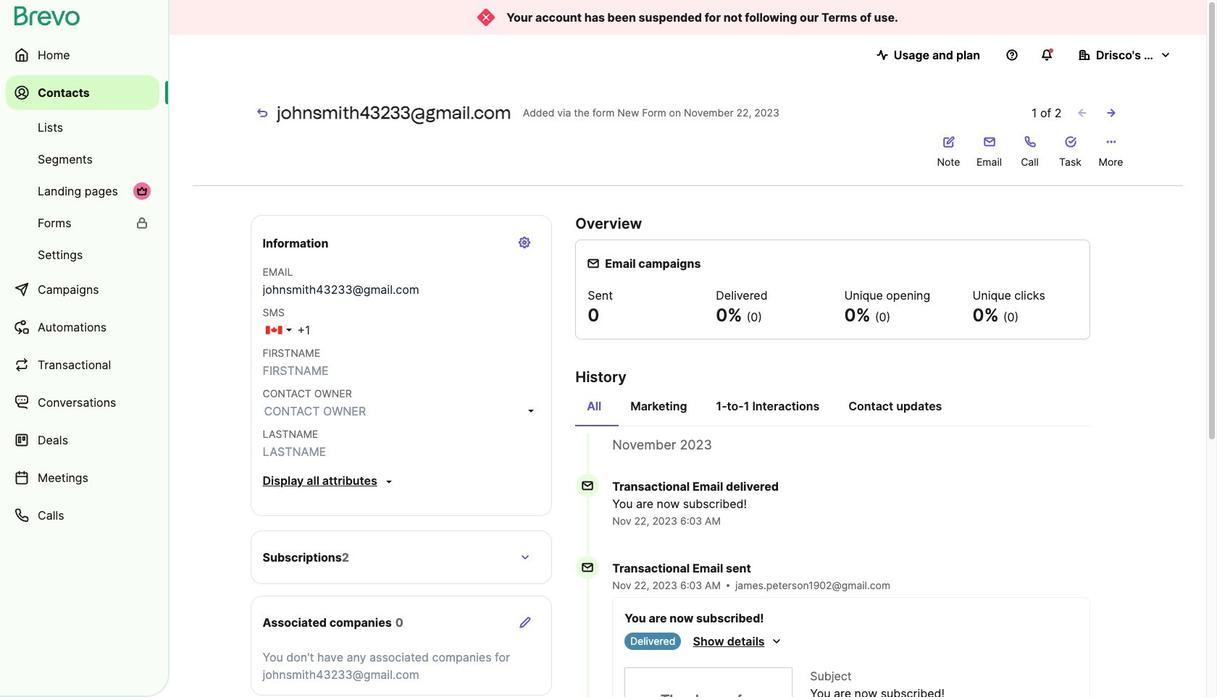 Task type: locate. For each thing, give the bounding box(es) containing it.
dialog
[[1207, 0, 1218, 698]]

tab list
[[576, 392, 1090, 427]]

EMAIL field
[[263, 281, 540, 299]]



Task type: describe. For each thing, give the bounding box(es) containing it.
SMS field
[[298, 322, 540, 339]]

left___8yvyj image
[[136, 217, 148, 229]]

FIRSTNAME field
[[263, 362, 540, 380]]

left___8yvyj image
[[136, 186, 148, 197]]

LASTNAME field
[[263, 444, 540, 461]]



Task type: vqa. For each thing, say whether or not it's contained in the screenshot.
SMS 'field'
yes



